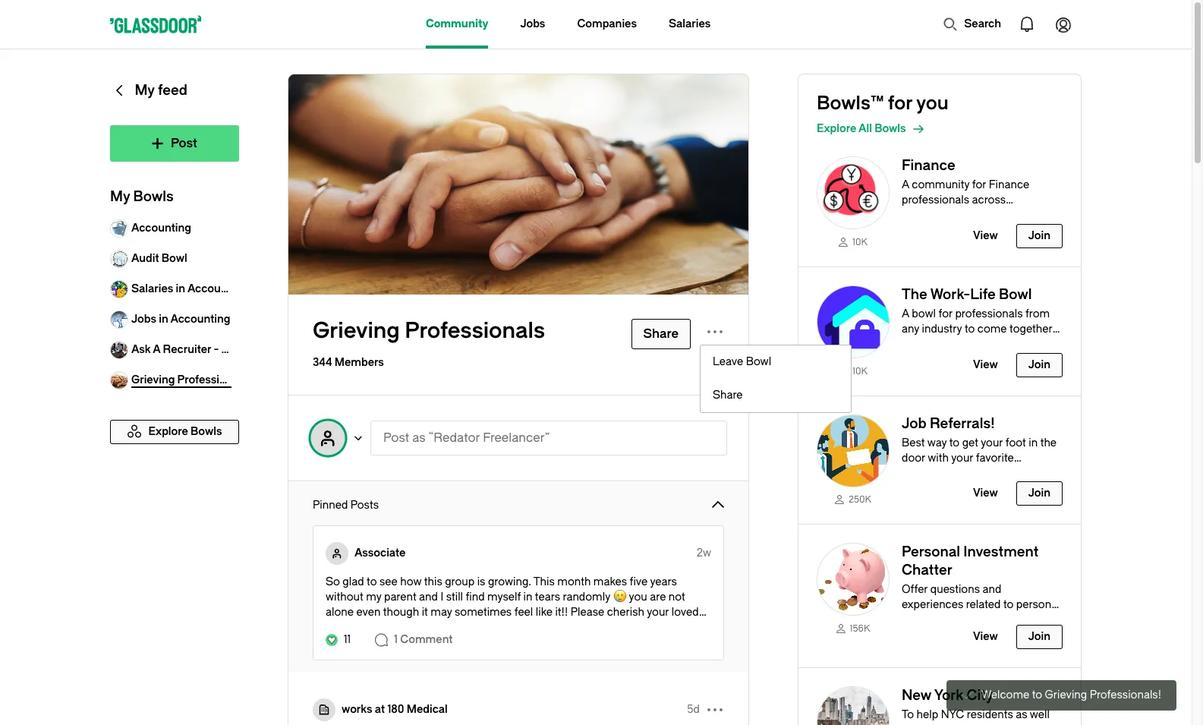 Task type: describe. For each thing, give the bounding box(es) containing it.
in for jobs
[[159, 313, 168, 326]]

freelancer"
[[483, 431, 550, 445]]

180
[[388, 703, 405, 716]]

and inside the work-life bowl a bowl for professionals from any industry to come together and discuss the day-to-day happenings of work-life.
[[902, 338, 921, 351]]

1 horizontal spatial you
[[629, 591, 648, 604]]

to up my
[[367, 576, 377, 589]]

the inside the work-life bowl a bowl for professionals from any industry to come together and discuss the day-to-day happenings of work-life.
[[965, 338, 981, 351]]

discuss
[[924, 338, 962, 351]]

5d
[[688, 703, 700, 716]]

250k link
[[817, 493, 890, 506]]

job referrals!
[[902, 415, 996, 432]]

happenings
[[902, 353, 961, 366]]

as inside so glad to see how this group is growing. this month makes five years without my parent and i still find myself in tears randomly 🥲 you are not alone even though it may sometimes feel like it!! please cherish your loved ones and ignore those whose love you have to chase. sending hugs to everyone as we enter one of the most difficult times of the year for people like us. xo.
[[375, 636, 387, 649]]

image for bowl image for personal investment chatter
[[817, 543, 890, 616]]

york
[[935, 688, 964, 704]]

for up explore all bowls
[[888, 93, 913, 114]]

chase.
[[561, 621, 594, 634]]

0 horizontal spatial of
[[457, 636, 467, 649]]

comment
[[401, 633, 453, 646]]

offer
[[902, 584, 928, 596]]

investments
[[964, 614, 1026, 627]]

people
[[661, 636, 696, 649]]

day-
[[984, 338, 1006, 351]]

what
[[1000, 724, 1025, 725]]

5 image for bowl image from the top
[[817, 687, 890, 725]]

personal
[[1017, 599, 1061, 612]]

image for bowl image for the work-life bowl
[[817, 285, 890, 358]]

audit bowl
[[131, 252, 187, 265]]

to inside the personal investment chatter offer questions and experiences related to personal finance and investments
[[1004, 599, 1014, 612]]

leave bowl
[[713, 355, 772, 368]]

life
[[971, 286, 996, 303]]

feel
[[515, 606, 533, 619]]

jobs for jobs
[[521, 17, 546, 30]]

0 vertical spatial bowls
[[875, 122, 907, 135]]

year
[[620, 636, 642, 649]]

156k link
[[817, 622, 890, 635]]

to inside the work-life bowl a bowl for professionals from any industry to come together and discuss the day-to-day happenings of work-life.
[[965, 323, 976, 336]]

month
[[558, 576, 591, 589]]

years
[[650, 576, 677, 589]]

accounting link
[[110, 213, 239, 244]]

bowls™ for you
[[817, 93, 949, 114]]

jobs in accounting
[[131, 313, 230, 326]]

1 vertical spatial finance
[[989, 178, 1030, 191]]

ignore
[[375, 621, 407, 634]]

nyc
[[942, 709, 965, 722]]

bowl inside the work-life bowl a bowl for professionals from any industry to come together and discuss the day-to-day happenings of work-life.
[[1000, 286, 1033, 303]]

experiences
[[902, 599, 964, 612]]

the
[[902, 286, 928, 303]]

for inside the work-life bowl a bowl for professionals from any industry to come together and discuss the day-to-day happenings of work-life.
[[939, 307, 953, 320]]

in for salaries
[[176, 283, 185, 295]]

search button
[[936, 9, 1009, 39]]

how
[[400, 576, 422, 589]]

2 10k from the top
[[853, 366, 868, 376]]

difficult
[[518, 636, 555, 649]]

so glad to see how this group is growing. this month makes five years without my parent and i still find myself in tears randomly 🥲 you are not alone even though it may sometimes feel like it!! please cherish your loved ones and ignore those whose love you have to chase. sending hugs to everyone as we enter one of the most difficult times of the year for people like us. xo.
[[326, 576, 699, 665]]

salaries for salaries
[[669, 17, 711, 30]]

share
[[713, 389, 743, 402]]

personal investment chatter offer questions and experiences related to personal finance and investments
[[902, 544, 1061, 627]]

professionals inside the work-life bowl a bowl for professionals from any industry to come together and discuss the day-to-day happenings of work-life.
[[956, 307, 1023, 320]]

without
[[326, 591, 364, 604]]

grieving professionals
[[313, 318, 545, 343]]

1 horizontal spatial of
[[589, 636, 599, 649]]

group
[[445, 576, 475, 589]]

ones
[[326, 621, 351, 634]]

1 horizontal spatial grieving
[[1046, 690, 1088, 703]]

explore all bowls link
[[817, 120, 1082, 138]]

ask a recruiter - accounting
[[131, 343, 281, 356]]

professionals inside finance a community for finance professionals across companies
[[902, 194, 970, 207]]

we
[[389, 636, 404, 649]]

industry
[[922, 323, 963, 336]]

works
[[342, 703, 373, 716]]

posts
[[351, 499, 379, 512]]

salaries link
[[669, 0, 711, 49]]

personal
[[902, 544, 961, 561]]

so
[[326, 576, 340, 589]]

1 horizontal spatial the
[[602, 636, 618, 649]]

0 horizontal spatial finance
[[902, 157, 956, 174]]

as up 'what'
[[1016, 709, 1028, 722]]

hugs
[[641, 621, 666, 634]]

together
[[1010, 323, 1053, 336]]

this
[[534, 576, 555, 589]]

accounting up jobs in accounting
[[188, 283, 247, 295]]

11
[[344, 633, 351, 646]]

my for my feed
[[135, 82, 155, 99]]

share menu item
[[701, 379, 851, 412]]

and down experiences
[[943, 614, 961, 627]]

visitors
[[916, 724, 952, 725]]

day
[[1022, 338, 1039, 351]]

companies
[[578, 17, 637, 30]]

investment
[[964, 544, 1039, 561]]

to
[[902, 709, 915, 722]]

my for my bowls
[[110, 188, 130, 205]]

myself
[[488, 591, 521, 604]]

salaries in accounting link
[[110, 274, 247, 305]]

your
[[647, 606, 669, 619]]

the work-life bowl a bowl for professionals from any industry to come together and discuss the day-to-day happenings of work-life.
[[902, 286, 1053, 366]]

leave
[[713, 355, 744, 368]]

all
[[859, 122, 873, 135]]

parent
[[384, 591, 417, 604]]

not
[[669, 591, 686, 604]]

my feed link
[[110, 74, 239, 125]]

see
[[380, 576, 398, 589]]

life.
[[1006, 353, 1024, 366]]

those
[[410, 621, 438, 634]]

1 vertical spatial like
[[326, 652, 343, 665]]

enter
[[406, 636, 432, 649]]

salaries for salaries in accounting
[[131, 283, 173, 295]]

new york city to help nyc residents as well as visitors discover what th
[[902, 688, 1062, 725]]

🥲
[[613, 591, 627, 604]]

image for bowl image for job referrals!
[[817, 414, 890, 487]]

344 members
[[313, 356, 384, 369]]



Task type: locate. For each thing, give the bounding box(es) containing it.
welcome
[[982, 690, 1030, 703]]

a inside finance a community for finance professionals across companies
[[902, 178, 910, 191]]

0 horizontal spatial jobs
[[131, 313, 156, 326]]

bowls up the accounting link
[[133, 188, 174, 205]]

new
[[902, 688, 932, 704]]

of right times
[[589, 636, 599, 649]]

to up people
[[668, 621, 679, 634]]

toogle identity image up pinned
[[310, 420, 346, 456]]

1 vertical spatial 10k link
[[817, 364, 890, 377]]

1 horizontal spatial salaries
[[669, 17, 711, 30]]

1 10k from the top
[[853, 237, 868, 247]]

sometimes
[[455, 606, 512, 619]]

help
[[917, 709, 939, 722]]

are
[[650, 591, 666, 604]]

you up explore all bowls link
[[917, 93, 949, 114]]

a left the community
[[902, 178, 910, 191]]

4 image for bowl image from the top
[[817, 543, 890, 616]]

jobs left companies
[[521, 17, 546, 30]]

bowls right all
[[875, 122, 907, 135]]

my bowls
[[110, 188, 174, 205]]

0 vertical spatial 10k
[[853, 237, 868, 247]]

everyone
[[326, 636, 372, 649]]

any
[[902, 323, 920, 336]]

3 image for bowl image from the top
[[817, 414, 890, 487]]

1 10k link from the top
[[817, 235, 890, 248]]

love
[[477, 621, 498, 634]]

for up industry
[[939, 307, 953, 320]]

my up the accounting link
[[110, 188, 130, 205]]

1 vertical spatial you
[[629, 591, 648, 604]]

recruiter
[[163, 343, 211, 356]]

may
[[431, 606, 452, 619]]

to down "it!!"
[[548, 621, 558, 634]]

image for bowl image up 250k link
[[817, 414, 890, 487]]

accounting up ask a recruiter - accounting
[[171, 313, 230, 326]]

2 vertical spatial a
[[153, 343, 161, 356]]

city
[[967, 688, 994, 704]]

0 horizontal spatial my
[[110, 188, 130, 205]]

randomly
[[563, 591, 611, 604]]

10k link for the
[[817, 364, 890, 377]]

toogle identity image up so
[[326, 542, 349, 565]]

across
[[973, 194, 1006, 207]]

2 vertical spatial in
[[524, 591, 533, 604]]

1 vertical spatial bowls
[[133, 188, 174, 205]]

five
[[630, 576, 648, 589]]

still
[[446, 591, 463, 604]]

the left the day-
[[965, 338, 981, 351]]

loved
[[672, 606, 699, 619]]

you down five
[[629, 591, 648, 604]]

1 horizontal spatial bowls
[[875, 122, 907, 135]]

jobs for jobs in accounting
[[131, 313, 156, 326]]

0 vertical spatial you
[[917, 93, 949, 114]]

for inside so glad to see how this group is growing. this month makes five years without my parent and i still find myself in tears randomly 🥲 you are not alone even though it may sometimes feel like it!! please cherish your loved ones and ignore those whose love you have to chase. sending hugs to everyone as we enter one of the most difficult times of the year for people like us. xo.
[[644, 636, 658, 649]]

0 vertical spatial finance
[[902, 157, 956, 174]]

like left us.
[[326, 652, 343, 665]]

well
[[1030, 709, 1050, 722]]

10k link for finance
[[817, 235, 890, 248]]

finance up the community
[[902, 157, 956, 174]]

1 horizontal spatial like
[[536, 606, 553, 619]]

0 vertical spatial jobs
[[521, 17, 546, 30]]

and left i
[[419, 591, 438, 604]]

2 horizontal spatial bowl
[[1000, 286, 1033, 303]]

post
[[384, 431, 410, 445]]

have
[[521, 621, 545, 634]]

bowl right leave
[[746, 355, 772, 368]]

professionals
[[405, 318, 545, 343]]

growing.
[[488, 576, 531, 589]]

image for bowl image
[[817, 156, 890, 229], [817, 285, 890, 358], [817, 414, 890, 487], [817, 543, 890, 616], [817, 687, 890, 725]]

from
[[1026, 307, 1051, 320]]

professionals!
[[1090, 690, 1162, 703]]

grieving up the well
[[1046, 690, 1088, 703]]

the down sending
[[602, 636, 618, 649]]

toogle identity image
[[310, 420, 346, 456], [326, 542, 349, 565]]

finance a community for finance professionals across companies
[[902, 157, 1030, 222]]

a inside the work-life bowl a bowl for professionals from any industry to come together and discuss the day-to-day happenings of work-life.
[[902, 307, 910, 320]]

professionals down the community
[[902, 194, 970, 207]]

bowl up from at the top right of page
[[1000, 286, 1033, 303]]

image for bowl image up 156k link
[[817, 543, 890, 616]]

1 vertical spatial a
[[902, 307, 910, 320]]

0 vertical spatial bowl
[[162, 252, 187, 265]]

as inside post as "redator freelancer" button
[[413, 431, 426, 445]]

toogle identity image
[[313, 699, 336, 722]]

0 horizontal spatial you
[[500, 621, 518, 634]]

2 10k link from the top
[[817, 364, 890, 377]]

1 vertical spatial in
[[159, 313, 168, 326]]

menu
[[700, 345, 852, 413]]

0 vertical spatial like
[[536, 606, 553, 619]]

1 vertical spatial jobs
[[131, 313, 156, 326]]

work-
[[931, 286, 971, 303]]

in up jobs in accounting
[[176, 283, 185, 295]]

image for bowl image left to at bottom right
[[817, 687, 890, 725]]

1 comment
[[394, 633, 453, 646]]

as left we
[[375, 636, 387, 649]]

1 horizontal spatial in
[[176, 283, 185, 295]]

as down to at bottom right
[[902, 724, 914, 725]]

accounting up the audit bowl
[[131, 222, 191, 235]]

1 image for bowl image from the top
[[817, 156, 890, 229]]

1 vertical spatial my
[[110, 188, 130, 205]]

0 vertical spatial toogle identity image
[[310, 420, 346, 456]]

grieving up 'members'
[[313, 318, 400, 343]]

companies link
[[578, 0, 637, 49]]

2w
[[697, 547, 712, 560]]

0 vertical spatial grieving
[[313, 318, 400, 343]]

explore
[[817, 122, 857, 135]]

1 vertical spatial salaries
[[131, 283, 173, 295]]

0 horizontal spatial salaries
[[131, 283, 173, 295]]

in up feel
[[524, 591, 533, 604]]

glad
[[343, 576, 364, 589]]

250k
[[849, 495, 872, 505]]

10k link
[[817, 235, 890, 248], [817, 364, 890, 377]]

bowl inside menu item
[[746, 355, 772, 368]]

related
[[967, 599, 1001, 612]]

jobs up ask
[[131, 313, 156, 326]]

"redator
[[429, 431, 480, 445]]

image for bowl image left any
[[817, 285, 890, 358]]

bowl for leave bowl
[[746, 355, 772, 368]]

1 vertical spatial professionals
[[956, 307, 1023, 320]]

my
[[366, 591, 382, 604]]

to left come
[[965, 323, 976, 336]]

2 vertical spatial you
[[500, 621, 518, 634]]

a up any
[[902, 307, 910, 320]]

0 vertical spatial in
[[176, 283, 185, 295]]

2 horizontal spatial you
[[917, 93, 949, 114]]

my feed
[[135, 82, 188, 99]]

5d link
[[688, 703, 700, 718]]

leave bowl menu item
[[701, 346, 851, 379]]

for up "across"
[[973, 178, 987, 191]]

2 horizontal spatial in
[[524, 591, 533, 604]]

344
[[313, 356, 332, 369]]

whose
[[441, 621, 474, 634]]

at
[[375, 703, 385, 716]]

1 horizontal spatial bowl
[[746, 355, 772, 368]]

medical
[[407, 703, 448, 716]]

2 vertical spatial bowl
[[746, 355, 772, 368]]

bowl
[[162, 252, 187, 265], [1000, 286, 1033, 303], [746, 355, 772, 368]]

accounting right -
[[221, 343, 281, 356]]

even
[[357, 606, 381, 619]]

of down whose
[[457, 636, 467, 649]]

my
[[135, 82, 155, 99], [110, 188, 130, 205]]

pinned posts
[[313, 499, 379, 512]]

bowl for audit bowl
[[162, 252, 187, 265]]

for
[[888, 93, 913, 114], [973, 178, 987, 191], [939, 307, 953, 320], [644, 636, 658, 649]]

0 horizontal spatial bowl
[[162, 252, 187, 265]]

questions
[[931, 584, 981, 596]]

0 vertical spatial a
[[902, 178, 910, 191]]

it!!
[[556, 606, 568, 619]]

companies
[[902, 209, 959, 222]]

1 vertical spatial bowl
[[1000, 286, 1033, 303]]

a for ask
[[153, 343, 161, 356]]

as right post
[[413, 431, 426, 445]]

finance
[[902, 614, 940, 627]]

0 horizontal spatial the
[[470, 636, 486, 649]]

of
[[964, 353, 974, 366], [457, 636, 467, 649], [589, 636, 599, 649]]

0 vertical spatial 10k link
[[817, 235, 890, 248]]

0 horizontal spatial in
[[159, 313, 168, 326]]

professionals
[[902, 194, 970, 207], [956, 307, 1023, 320]]

1 vertical spatial grieving
[[1046, 690, 1088, 703]]

tears
[[535, 591, 561, 604]]

1 vertical spatial 10k
[[853, 366, 868, 376]]

0 horizontal spatial bowls
[[133, 188, 174, 205]]

image for bowl image down explore all bowls
[[817, 156, 890, 229]]

in inside so glad to see how this group is growing. this month makes five years without my parent and i still find myself in tears randomly 🥲 you are not alone even though it may sometimes feel like it!! please cherish your loved ones and ignore those whose love you have to chase. sending hugs to everyone as we enter one of the most difficult times of the year for people like us. xo.
[[524, 591, 533, 604]]

in down salaries in accounting link
[[159, 313, 168, 326]]

discover
[[955, 724, 998, 725]]

for inside finance a community for finance professionals across companies
[[973, 178, 987, 191]]

bowls™
[[817, 93, 884, 114]]

0 horizontal spatial grieving
[[313, 318, 400, 343]]

and down any
[[902, 338, 921, 351]]

in inside salaries in accounting link
[[176, 283, 185, 295]]

and up related
[[983, 584, 1002, 596]]

image for bowl image for finance
[[817, 156, 890, 229]]

0 vertical spatial my
[[135, 82, 155, 99]]

job
[[902, 415, 927, 432]]

professionals up come
[[956, 307, 1023, 320]]

my left feed
[[135, 82, 155, 99]]

in inside jobs in accounting link
[[159, 313, 168, 326]]

0 horizontal spatial like
[[326, 652, 343, 665]]

ask
[[131, 343, 151, 356]]

1 vertical spatial toogle identity image
[[326, 542, 349, 565]]

10k
[[853, 237, 868, 247], [853, 366, 868, 376]]

1 horizontal spatial jobs
[[521, 17, 546, 30]]

of inside the work-life bowl a bowl for professionals from any industry to come together and discuss the day-to-day happenings of work-life.
[[964, 353, 974, 366]]

jobs
[[521, 17, 546, 30], [131, 313, 156, 326]]

cherish
[[607, 606, 645, 619]]

a for finance
[[902, 178, 910, 191]]

bowl right audit
[[162, 252, 187, 265]]

you up most
[[500, 621, 518, 634]]

alone
[[326, 606, 354, 619]]

most
[[489, 636, 515, 649]]

a right ask
[[153, 343, 161, 356]]

post as "redator freelancer" button
[[371, 421, 728, 456]]

2 image for bowl image from the top
[[817, 285, 890, 358]]

0 vertical spatial professionals
[[902, 194, 970, 207]]

like down tears
[[536, 606, 553, 619]]

2 horizontal spatial the
[[965, 338, 981, 351]]

times
[[558, 636, 586, 649]]

and down even
[[353, 621, 372, 634]]

finance up "across"
[[989, 178, 1030, 191]]

for down hugs
[[644, 636, 658, 649]]

menu containing leave bowl
[[700, 345, 852, 413]]

1 horizontal spatial finance
[[989, 178, 1030, 191]]

bowl
[[912, 307, 936, 320]]

to up the well
[[1033, 690, 1043, 703]]

156k
[[850, 624, 871, 634]]

pinned
[[313, 499, 348, 512]]

of left work-
[[964, 353, 974, 366]]

residents
[[967, 709, 1014, 722]]

the down "love"
[[470, 636, 486, 649]]

0 vertical spatial salaries
[[669, 17, 711, 30]]

2 horizontal spatial of
[[964, 353, 974, 366]]

1 horizontal spatial my
[[135, 82, 155, 99]]

to up the investments
[[1004, 599, 1014, 612]]



Task type: vqa. For each thing, say whether or not it's contained in the screenshot.
location headquarters in mountain view, ca at bottom
no



